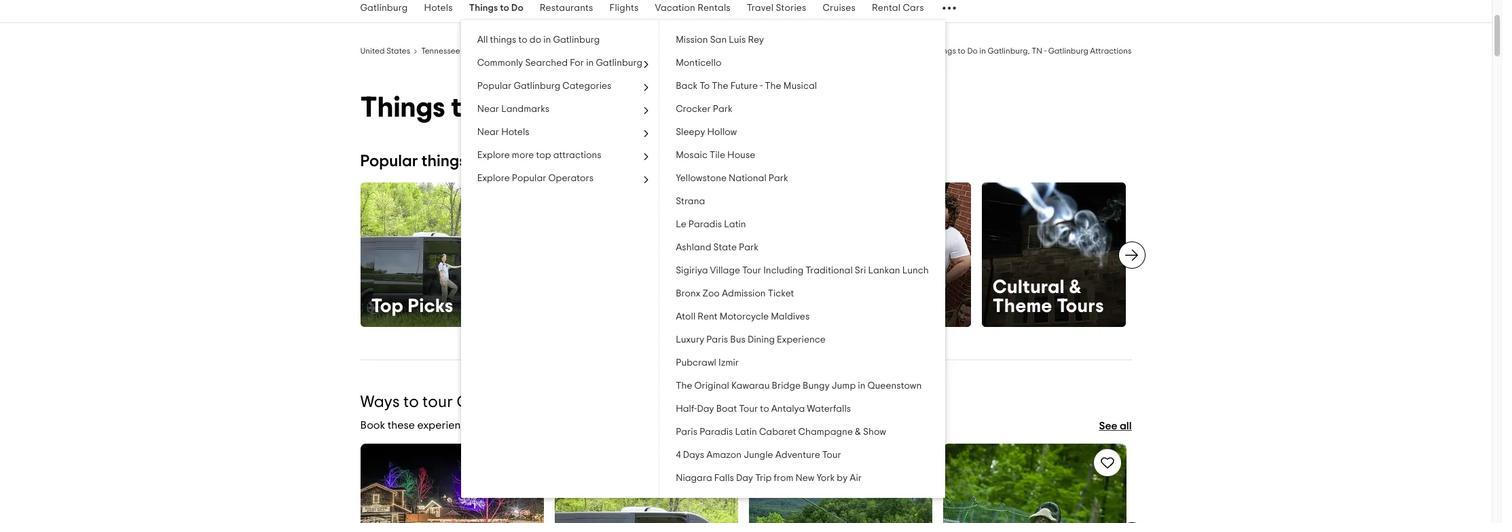 Task type: vqa. For each thing, say whether or not it's contained in the screenshot.
Yellowstone National Park link
yes



Task type: describe. For each thing, give the bounding box(es) containing it.
landmarks
[[501, 105, 550, 114]]

bungy
[[803, 382, 830, 391]]

falls
[[714, 474, 734, 484]]

atoll rent motorcycle maldives link
[[660, 306, 945, 329]]

travel stories link
[[739, 0, 815, 22]]

sevier
[[488, 47, 511, 55]]

do down the "flights" link
[[637, 47, 648, 55]]

amazon
[[706, 451, 742, 460]]

things to do in gatlinburg, tn - gatlinburg attractions
[[932, 47, 1132, 55]]

pubcrawl izmir
[[676, 359, 739, 368]]

united
[[360, 47, 385, 55]]

gatlinburg up a
[[457, 394, 537, 411]]

in inside the original kawarau bridge bungy jump in queenstown link
[[858, 382, 866, 391]]

previous image
[[352, 247, 368, 264]]

zoo
[[703, 289, 720, 299]]

rental
[[872, 3, 901, 13]]

boat
[[716, 405, 737, 414]]

by
[[837, 474, 848, 484]]

back
[[676, 81, 698, 91]]

bronx
[[676, 289, 701, 299]]

paradis for le
[[689, 220, 722, 230]]

all things to do in gatlinburg
[[477, 35, 600, 45]]

top
[[536, 151, 551, 160]]

ashland state park
[[676, 243, 759, 253]]

top picks link
[[360, 183, 505, 327]]

explore for explore popular operators
[[477, 174, 510, 183]]

lunch
[[902, 266, 929, 276]]

theme parks
[[682, 297, 794, 316]]

things down states
[[360, 94, 445, 122]]

0 vertical spatial tour
[[742, 266, 761, 276]]

tennessee
[[421, 47, 460, 55]]

county
[[513, 47, 539, 55]]

0 vertical spatial park
[[713, 105, 733, 114]]

things down the "flights" link
[[601, 47, 626, 55]]

restaurants
[[540, 3, 593, 13]]

cruises
[[823, 3, 856, 13]]

explore popular operators
[[477, 174, 594, 183]]

popular inside button
[[512, 174, 546, 183]]

izmir
[[719, 359, 739, 368]]

to
[[700, 81, 710, 91]]

to down near hotels
[[470, 153, 485, 170]]

states
[[387, 47, 410, 55]]

bridge
[[772, 382, 801, 391]]

rentals
[[698, 3, 731, 13]]

1 theme from the left
[[682, 297, 742, 316]]

monticello
[[676, 58, 722, 68]]

lankan
[[868, 266, 900, 276]]

in down popular gatlinburg categories
[[525, 94, 548, 122]]

admission
[[722, 289, 766, 299]]

san
[[710, 35, 727, 45]]

hollow
[[707, 128, 737, 137]]

commonly
[[477, 58, 523, 68]]

to down the "flights" link
[[628, 47, 635, 55]]

see all
[[1099, 421, 1132, 432]]

near for near hotels
[[477, 128, 499, 137]]

the original kawarau bridge bungy jump in queenstown
[[676, 382, 922, 391]]

rey
[[748, 35, 764, 45]]

commonly searched for in gatlinburg button
[[461, 52, 659, 75]]

vacation
[[655, 3, 695, 13]]

york
[[817, 474, 835, 484]]

to up these
[[403, 394, 419, 411]]

hotels link
[[416, 0, 461, 22]]

national
[[729, 174, 767, 183]]

ways to tour gatlinburg link
[[360, 394, 537, 411]]

kawarau
[[731, 382, 770, 391]]

the inside the original kawarau bridge bungy jump in queenstown link
[[676, 382, 692, 391]]

luxury
[[676, 335, 704, 345]]

do up the all things to do in gatlinburg
[[511, 3, 524, 13]]

including
[[763, 266, 804, 276]]

sleepy hollow
[[676, 128, 737, 137]]

back to the future - the musical
[[676, 81, 817, 91]]

top
[[371, 297, 404, 316]]

back to the future - the musical link
[[660, 75, 945, 98]]

travel
[[747, 3, 774, 13]]

cultural & theme tours link
[[982, 183, 1126, 327]]

& inside cultural & theme tours
[[1069, 278, 1082, 297]]

atoll rent motorcycle maldives
[[676, 312, 810, 322]]

in down vacation
[[649, 47, 656, 55]]

popular gatlinburg categories
[[477, 81, 612, 91]]

crocker park link
[[660, 98, 945, 121]]

gatlinburg down mission
[[658, 47, 698, 55]]

tn
[[1032, 47, 1043, 55]]

dining
[[748, 335, 775, 345]]

do for all things to do in gatlinburg
[[530, 35, 541, 45]]

mission san luis rey
[[676, 35, 764, 45]]

luis
[[729, 35, 746, 45]]

things up the all
[[469, 3, 498, 13]]

2 vertical spatial tour
[[822, 451, 841, 460]]

2 save to a trip image from the left
[[1099, 455, 1115, 471]]

these
[[388, 420, 415, 431]]

jungle
[[744, 451, 773, 460]]

bus
[[730, 335, 746, 345]]

paradis for paris
[[700, 428, 733, 437]]

experience
[[777, 335, 826, 345]]

next image
[[1124, 247, 1140, 264]]

niagara
[[676, 474, 712, 484]]

theme parks link
[[671, 183, 816, 327]]

do up near hotels
[[484, 94, 519, 122]]

gatlinburg down categories
[[554, 94, 692, 122]]

sigiriya village tour including traditional sri lankan lunch link
[[660, 259, 945, 283]]

atoll
[[676, 312, 696, 322]]

air
[[850, 474, 862, 484]]

state
[[713, 243, 737, 253]]

motorcycle
[[720, 312, 769, 322]]

luxury paris bus dining experience link
[[660, 329, 945, 352]]

1 vertical spatial day
[[736, 474, 753, 484]]



Task type: locate. For each thing, give the bounding box(es) containing it.
the right to
[[712, 81, 728, 91]]

1 vertical spatial popular
[[360, 153, 418, 170]]

latin for paris
[[735, 428, 757, 437]]

0 vertical spatial paris
[[706, 335, 728, 345]]

tour
[[742, 266, 761, 276], [739, 405, 758, 414], [822, 451, 841, 460]]

gatlinburg inside "link"
[[553, 35, 600, 45]]

at
[[574, 420, 585, 431]]

things for popular
[[422, 153, 467, 170]]

ticket
[[768, 289, 794, 299]]

searched
[[525, 58, 568, 68]]

tennessee (tn)
[[421, 47, 477, 55]]

to inside "link"
[[519, 35, 528, 45]]

gatlinburg inside 'link'
[[360, 3, 408, 13]]

near down near landmarks
[[477, 128, 499, 137]]

paris down half- at the left of the page
[[676, 428, 698, 437]]

park right national
[[769, 174, 788, 183]]

4 days amazon jungle adventure tour
[[676, 451, 841, 460]]

musical
[[784, 81, 817, 91]]

all
[[477, 35, 488, 45]]

0 vertical spatial &
[[1069, 278, 1082, 297]]

sri
[[855, 266, 866, 276]]

0 horizontal spatial theme
[[682, 297, 742, 316]]

0 vertical spatial explore
[[477, 151, 510, 160]]

1 explore from the top
[[477, 151, 510, 160]]

book
[[360, 420, 385, 431]]

1 vertical spatial things
[[422, 153, 467, 170]]

& left show
[[855, 428, 861, 437]]

things for all
[[490, 35, 516, 45]]

gatlinburg up the united states link
[[360, 3, 408, 13]]

traditional
[[806, 266, 853, 276]]

day left boat
[[697, 405, 714, 414]]

to up sevier county link
[[500, 3, 509, 13]]

0 vertical spatial things
[[490, 35, 516, 45]]

0 vertical spatial paradis
[[689, 220, 722, 230]]

tours
[[1057, 297, 1104, 316]]

0 vertical spatial day
[[697, 405, 714, 414]]

sigiriya
[[676, 266, 708, 276]]

1 vertical spatial &
[[855, 428, 861, 437]]

park for national
[[769, 174, 788, 183]]

0 vertical spatial do
[[530, 35, 541, 45]]

commonly searched for in gatlinburg
[[477, 58, 643, 68]]

gatlinburg up for
[[553, 35, 600, 45]]

the up half- at the left of the page
[[676, 382, 692, 391]]

- right tn
[[1044, 47, 1047, 55]]

paradis up amazon
[[700, 428, 733, 437]]

0 vertical spatial popular
[[477, 81, 512, 91]]

0 vertical spatial -
[[1044, 47, 1047, 55]]

0 horizontal spatial park
[[713, 105, 733, 114]]

&
[[1069, 278, 1082, 297], [855, 428, 861, 437]]

tennessee (tn) link
[[421, 45, 477, 56]]

latin for le
[[724, 220, 746, 230]]

1 vertical spatial hotels
[[501, 128, 529, 137]]

hotels down near landmarks
[[501, 128, 529, 137]]

maldives
[[771, 312, 810, 322]]

ashland state park link
[[660, 236, 945, 259]]

0 horizontal spatial things
[[422, 153, 467, 170]]

niagara falls day trip from new york by air
[[676, 474, 862, 484]]

near landmarks button
[[461, 98, 659, 121]]

the
[[712, 81, 728, 91], [765, 81, 781, 91], [676, 382, 692, 391]]

1 vertical spatial paradis
[[700, 428, 733, 437]]

tile
[[710, 151, 725, 160]]

latin up "jungle" at bottom
[[735, 428, 757, 437]]

things to do in gatlinburg down popular gatlinburg categories
[[360, 94, 692, 122]]

tour right boat
[[739, 405, 758, 414]]

park up hollow
[[713, 105, 733, 114]]

hotels up tennessee
[[424, 3, 453, 13]]

popular for popular things to do
[[360, 153, 418, 170]]

in right for
[[586, 58, 594, 68]]

latin up state
[[724, 220, 746, 230]]

gatlinburg inside "button"
[[596, 58, 643, 68]]

near for near landmarks
[[477, 105, 499, 114]]

sleepy hollow link
[[660, 121, 945, 144]]

the left musical
[[765, 81, 781, 91]]

explore popular operators button
[[461, 167, 659, 190]]

1 horizontal spatial &
[[1069, 278, 1082, 297]]

near inside near hotels button
[[477, 128, 499, 137]]

2 vertical spatial park
[[739, 243, 759, 253]]

2 near from the top
[[477, 128, 499, 137]]

park right state
[[739, 243, 759, 253]]

save to a trip image down see
[[1099, 455, 1115, 471]]

for
[[481, 420, 494, 431]]

1 vertical spatial paris
[[676, 428, 698, 437]]

paris left bus
[[706, 335, 728, 345]]

0 horizontal spatial paris
[[676, 428, 698, 437]]

tour up admission
[[742, 266, 761, 276]]

do inside "link"
[[530, 35, 541, 45]]

0 horizontal spatial -
[[760, 81, 763, 91]]

& right cultural
[[1069, 278, 1082, 297]]

hotels
[[424, 3, 453, 13], [501, 128, 529, 137]]

rent
[[698, 312, 718, 322]]

to up near hotels
[[451, 94, 478, 122]]

mosaic tile house
[[676, 151, 755, 160]]

cruises link
[[815, 0, 864, 22]]

near landmarks
[[477, 105, 550, 114]]

do left more
[[489, 153, 509, 170]]

2 theme from the left
[[993, 297, 1053, 316]]

0 vertical spatial things to do in gatlinburg
[[601, 47, 698, 55]]

to up county
[[519, 35, 528, 45]]

1 vertical spatial do
[[489, 153, 509, 170]]

1 horizontal spatial paris
[[706, 335, 728, 345]]

parks
[[746, 297, 794, 316]]

0 horizontal spatial &
[[855, 428, 861, 437]]

park for state
[[739, 243, 759, 253]]

2 vertical spatial popular
[[512, 174, 546, 183]]

in up searched
[[543, 35, 551, 45]]

see all link
[[1099, 412, 1132, 442]]

0 horizontal spatial day
[[697, 405, 714, 414]]

in inside all things to do in gatlinburg "link"
[[543, 35, 551, 45]]

show
[[863, 428, 886, 437]]

1 save to a trip image from the left
[[711, 455, 727, 471]]

gatlinburg.
[[587, 420, 644, 431]]

monticello link
[[660, 52, 945, 75]]

0 horizontal spatial do
[[489, 153, 509, 170]]

antalya
[[771, 405, 805, 414]]

waterfalls
[[807, 405, 851, 414]]

1 horizontal spatial hotels
[[501, 128, 529, 137]]

flights
[[610, 3, 639, 13]]

explore inside button
[[477, 151, 510, 160]]

explore inside button
[[477, 174, 510, 183]]

0 vertical spatial latin
[[724, 220, 746, 230]]

0 vertical spatial near
[[477, 105, 499, 114]]

in inside commonly searched for in gatlinburg "button"
[[586, 58, 594, 68]]

look
[[551, 420, 572, 431]]

categories
[[563, 81, 612, 91]]

sleepy
[[676, 128, 705, 137]]

future
[[731, 81, 758, 91]]

travel stories
[[747, 3, 807, 13]]

things down rental cars link
[[932, 47, 956, 55]]

gatlinburg down searched
[[514, 81, 560, 91]]

attractions
[[1090, 47, 1132, 55]]

to left gatlinburg,
[[958, 47, 966, 55]]

things
[[469, 3, 498, 13], [601, 47, 626, 55], [932, 47, 956, 55], [360, 94, 445, 122]]

do left gatlinburg,
[[967, 47, 978, 55]]

1 horizontal spatial things
[[490, 35, 516, 45]]

gatlinburg link
[[352, 0, 416, 22]]

1 horizontal spatial theme
[[993, 297, 1053, 316]]

things to do
[[469, 3, 524, 13]]

popular for popular gatlinburg categories
[[477, 81, 512, 91]]

tour
[[422, 394, 453, 411]]

in right jump
[[858, 382, 866, 391]]

save to a trip image
[[711, 455, 727, 471], [1099, 455, 1115, 471]]

popular things to do
[[360, 153, 509, 170]]

1 vertical spatial tour
[[739, 405, 758, 414]]

(tn)
[[462, 47, 477, 55]]

1 vertical spatial explore
[[477, 174, 510, 183]]

- right future
[[760, 81, 763, 91]]

the original kawarau bridge bungy jump in queenstown link
[[660, 375, 945, 398]]

do up county
[[530, 35, 541, 45]]

luxury paris bus dining experience
[[676, 335, 826, 345]]

0 horizontal spatial the
[[676, 382, 692, 391]]

1 near from the top
[[477, 105, 499, 114]]

gatlinburg inside button
[[514, 81, 560, 91]]

- inside back to the future - the musical link
[[760, 81, 763, 91]]

1 vertical spatial latin
[[735, 428, 757, 437]]

paradis right le
[[689, 220, 722, 230]]

theme inside cultural & theme tours
[[993, 297, 1053, 316]]

bronx zoo admission ticket link
[[660, 283, 945, 306]]

mosaic tile house link
[[660, 144, 945, 167]]

2 explore from the top
[[477, 174, 510, 183]]

save to a trip image up falls
[[711, 455, 727, 471]]

strana link
[[660, 190, 945, 213]]

1 horizontal spatial the
[[712, 81, 728, 91]]

original
[[694, 382, 729, 391]]

paris paradis latin cabaret champagne & show
[[676, 428, 886, 437]]

2 horizontal spatial park
[[769, 174, 788, 183]]

stories
[[776, 3, 807, 13]]

0 horizontal spatial hotels
[[424, 3, 453, 13]]

hotels inside button
[[501, 128, 529, 137]]

day
[[697, 405, 714, 414], [736, 474, 753, 484]]

le paradis latin link
[[660, 213, 945, 236]]

explore for explore more top attractions
[[477, 151, 510, 160]]

gatlinburg up categories
[[596, 58, 643, 68]]

1 vertical spatial things to do in gatlinburg
[[360, 94, 692, 122]]

popular inside button
[[477, 81, 512, 91]]

1 vertical spatial park
[[769, 174, 788, 183]]

things inside "link"
[[490, 35, 516, 45]]

in left gatlinburg,
[[980, 47, 986, 55]]

cultural
[[993, 278, 1065, 297]]

popular gatlinburg categories button
[[461, 75, 659, 98]]

yellowstone national park
[[676, 174, 788, 183]]

crocker park
[[676, 105, 733, 114]]

4 days amazon jungle adventure tour link
[[660, 444, 945, 467]]

1 horizontal spatial -
[[1044, 47, 1047, 55]]

1 horizontal spatial day
[[736, 474, 753, 484]]

day left trip
[[736, 474, 753, 484]]

1 horizontal spatial do
[[530, 35, 541, 45]]

pubcrawl izmir link
[[660, 352, 945, 375]]

1 horizontal spatial save to a trip image
[[1099, 455, 1115, 471]]

picks
[[408, 297, 453, 316]]

gatlinburg right tn
[[1048, 47, 1088, 55]]

tour up york on the bottom of the page
[[822, 451, 841, 460]]

do
[[530, 35, 541, 45], [489, 153, 509, 170]]

0 vertical spatial hotels
[[424, 3, 453, 13]]

1 horizontal spatial park
[[739, 243, 759, 253]]

0 horizontal spatial save to a trip image
[[711, 455, 727, 471]]

things to do in gatlinburg down mission
[[601, 47, 698, 55]]

1 vertical spatial near
[[477, 128, 499, 137]]

2 horizontal spatial the
[[765, 81, 781, 91]]

queenstown
[[868, 382, 922, 391]]

near inside near landmarks button
[[477, 105, 499, 114]]

flights link
[[601, 0, 647, 22]]

pubcrawl
[[676, 359, 716, 368]]

do for popular things to do
[[489, 153, 509, 170]]

half-day boat tour to antalya waterfalls
[[676, 405, 851, 414]]

experiences
[[417, 420, 478, 431]]

all
[[1120, 421, 1132, 432]]

house
[[727, 151, 755, 160]]

see
[[1099, 421, 1118, 432]]

1 vertical spatial -
[[760, 81, 763, 91]]

to left antalya
[[760, 405, 769, 414]]

near up near hotels
[[477, 105, 499, 114]]

gatlinburg
[[360, 3, 408, 13], [553, 35, 600, 45], [658, 47, 698, 55], [1048, 47, 1088, 55], [596, 58, 643, 68], [514, 81, 560, 91], [554, 94, 692, 122], [457, 394, 537, 411]]



